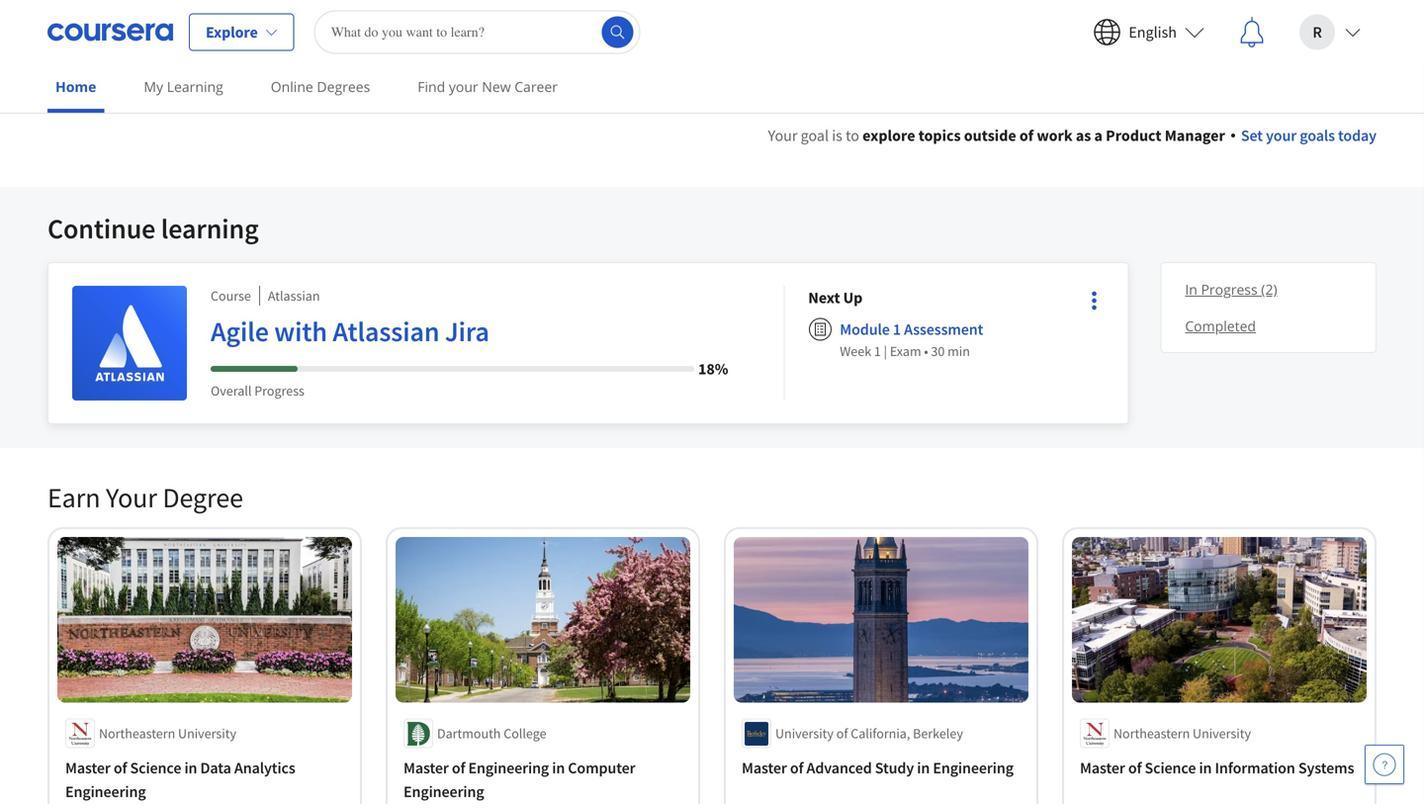 Task type: locate. For each thing, give the bounding box(es) containing it.
master of advanced study in engineering
[[742, 758, 1014, 778]]

1 horizontal spatial your
[[768, 126, 798, 145]]

master
[[65, 758, 111, 778], [404, 758, 449, 778], [742, 758, 787, 778], [1080, 758, 1126, 778]]

science left information
[[1145, 758, 1196, 778]]

1 in from the left
[[184, 758, 197, 778]]

1 horizontal spatial your
[[1266, 126, 1297, 145]]

3 university from the left
[[1193, 725, 1251, 743]]

1 vertical spatial your
[[1266, 126, 1297, 145]]

agile with atlassian jira image
[[72, 286, 187, 401]]

master of science in information systems
[[1080, 758, 1355, 778]]

learning
[[167, 77, 223, 96]]

2 northeastern from the left
[[1114, 725, 1190, 743]]

progress right overall
[[254, 382, 305, 400]]

0 vertical spatial 1
[[893, 320, 901, 339]]

online
[[271, 77, 313, 96]]

dartmouth college
[[437, 725, 547, 743]]

0 horizontal spatial science
[[130, 758, 181, 778]]

berkeley
[[913, 725, 963, 743]]

1 northeastern university from the left
[[99, 725, 236, 743]]

master of engineering in computer engineering
[[404, 758, 636, 802]]

•
[[924, 342, 929, 360]]

|
[[884, 342, 887, 360]]

a
[[1095, 126, 1103, 145]]

min
[[948, 342, 970, 360]]

master inside "master of science in data analytics engineering"
[[65, 758, 111, 778]]

university
[[178, 725, 236, 743], [776, 725, 834, 743], [1193, 725, 1251, 743]]

0 horizontal spatial your
[[449, 77, 478, 96]]

learning
[[161, 211, 259, 246]]

in for master of science in information systems
[[1199, 758, 1212, 778]]

master of science in information systems link
[[1080, 756, 1359, 780]]

set
[[1241, 126, 1263, 145]]

your right earn
[[106, 480, 157, 515]]

0 horizontal spatial northeastern university
[[99, 725, 236, 743]]

progress up "completed"
[[1201, 280, 1258, 299]]

find your new career link
[[410, 64, 566, 109]]

science inside "master of science in data analytics engineering"
[[130, 758, 181, 778]]

information
[[1215, 758, 1296, 778]]

northeastern
[[99, 725, 175, 743], [1114, 725, 1190, 743]]

continue
[[47, 211, 156, 246]]

1 vertical spatial atlassian
[[333, 314, 440, 349]]

your goal is to explore topics outside of work as a product manager
[[768, 126, 1226, 145]]

1 horizontal spatial science
[[1145, 758, 1196, 778]]

master inside the master of science in information systems link
[[1080, 758, 1126, 778]]

18%
[[698, 359, 728, 379]]

northeastern up the master of science in information systems
[[1114, 725, 1190, 743]]

exam
[[890, 342, 922, 360]]

30
[[931, 342, 945, 360]]

0 horizontal spatial atlassian
[[268, 287, 320, 305]]

2 science from the left
[[1145, 758, 1196, 778]]

your
[[768, 126, 798, 145], [106, 480, 157, 515]]

of for master of engineering in computer engineering
[[452, 758, 465, 778]]

your for find
[[449, 77, 478, 96]]

module
[[840, 320, 890, 339]]

new
[[482, 77, 511, 96]]

english
[[1129, 22, 1177, 42]]

1 vertical spatial progress
[[254, 382, 305, 400]]

0 vertical spatial your
[[449, 77, 478, 96]]

0 horizontal spatial your
[[106, 480, 157, 515]]

work
[[1037, 126, 1073, 145]]

earn your degree
[[47, 480, 243, 515]]

line chart image
[[1086, 236, 1110, 260]]

repeat image
[[1086, 272, 1110, 296]]

1 horizontal spatial northeastern university
[[1114, 725, 1251, 743]]

set your goals today
[[1241, 126, 1377, 145]]

northeastern university for data
[[99, 725, 236, 743]]

agile with atlassian jira
[[211, 314, 490, 349]]

0 vertical spatial progress
[[1201, 280, 1258, 299]]

online degrees
[[271, 77, 370, 96]]

northeastern university for information
[[1114, 725, 1251, 743]]

1 horizontal spatial university
[[776, 725, 834, 743]]

week
[[840, 342, 872, 360]]

northeastern for data
[[99, 725, 175, 743]]

2 master from the left
[[404, 758, 449, 778]]

your inside 'link'
[[449, 77, 478, 96]]

1 university from the left
[[178, 725, 236, 743]]

2 horizontal spatial university
[[1193, 725, 1251, 743]]

with
[[274, 314, 327, 349]]

1 science from the left
[[130, 758, 181, 778]]

master for master of advanced study in engineering
[[742, 758, 787, 778]]

master of engineering in computer engineering link
[[404, 756, 683, 804]]

overall
[[211, 382, 252, 400]]

master of science in data analytics engineering
[[65, 758, 295, 802]]

of inside the "master of engineering in computer engineering"
[[452, 758, 465, 778]]

0 horizontal spatial northeastern
[[99, 725, 175, 743]]

progress
[[1201, 280, 1258, 299], [254, 382, 305, 400]]

online degrees link
[[263, 64, 378, 109]]

home link
[[47, 64, 104, 113]]

1 horizontal spatial northeastern
[[1114, 725, 1190, 743]]

northeastern university up "master of science in data analytics engineering"
[[99, 725, 236, 743]]

atlassian up with
[[268, 287, 320, 305]]

engineering inside "master of science in data analytics engineering"
[[65, 782, 146, 802]]

northeastern university
[[99, 725, 236, 743], [1114, 725, 1251, 743]]

1 master from the left
[[65, 758, 111, 778]]

in inside "master of science in data analytics engineering"
[[184, 758, 197, 778]]

your right the find
[[449, 77, 478, 96]]

college
[[504, 725, 547, 743]]

atlassian
[[268, 287, 320, 305], [333, 314, 440, 349]]

science
[[130, 758, 181, 778], [1145, 758, 1196, 778]]

continue learning
[[47, 211, 259, 246]]

0 vertical spatial your
[[768, 126, 798, 145]]

assessment
[[904, 320, 984, 339]]

in right study
[[917, 758, 930, 778]]

completed link
[[1178, 308, 1360, 344]]

2 in from the left
[[552, 758, 565, 778]]

university up data
[[178, 725, 236, 743]]

northeastern university up the master of science in information systems
[[1114, 725, 1251, 743]]

0 vertical spatial atlassian
[[268, 287, 320, 305]]

find your new career
[[418, 77, 558, 96]]

northeastern for information
[[1114, 725, 1190, 743]]

science for data
[[130, 758, 181, 778]]

4 in from the left
[[1199, 758, 1212, 778]]

main content
[[0, 100, 1425, 804]]

california,
[[851, 725, 910, 743]]

in
[[184, 758, 197, 778], [552, 758, 565, 778], [917, 758, 930, 778], [1199, 758, 1212, 778]]

find
[[418, 77, 445, 96]]

northeastern up "master of science in data analytics engineering"
[[99, 725, 175, 743]]

of
[[1020, 126, 1034, 145], [837, 725, 848, 743], [114, 758, 127, 778], [452, 758, 465, 778], [790, 758, 804, 778], [1129, 758, 1142, 778]]

progress for overall
[[254, 382, 305, 400]]

0 horizontal spatial progress
[[254, 382, 305, 400]]

to
[[846, 126, 860, 145]]

of for university of california, berkeley
[[837, 725, 848, 743]]

2 northeastern university from the left
[[1114, 725, 1251, 743]]

degree
[[163, 480, 243, 515]]

coursera image
[[47, 16, 173, 48]]

science left data
[[130, 758, 181, 778]]

in inside the "master of engineering in computer engineering"
[[552, 758, 565, 778]]

your
[[449, 77, 478, 96], [1266, 126, 1297, 145]]

in left computer
[[552, 758, 565, 778]]

in left information
[[1199, 758, 1212, 778]]

university up the master of science in information systems link
[[1193, 725, 1251, 743]]

1 northeastern from the left
[[99, 725, 175, 743]]

0 horizontal spatial university
[[178, 725, 236, 743]]

4 master from the left
[[1080, 758, 1126, 778]]

next up
[[809, 288, 863, 308]]

1 up exam at the top right
[[893, 320, 901, 339]]

1 horizontal spatial 1
[[893, 320, 901, 339]]

degrees
[[317, 77, 370, 96]]

1
[[893, 320, 901, 339], [874, 342, 881, 360]]

product
[[1106, 126, 1162, 145]]

of inside "master of science in data analytics engineering"
[[114, 758, 127, 778]]

master inside master of advanced study in engineering link
[[742, 758, 787, 778]]

master inside the "master of engineering in computer engineering"
[[404, 758, 449, 778]]

3 master from the left
[[742, 758, 787, 778]]

in for master of science in data analytics engineering
[[184, 758, 197, 778]]

engineering
[[468, 758, 549, 778], [933, 758, 1014, 778], [65, 782, 146, 802], [404, 782, 484, 802]]

in left data
[[184, 758, 197, 778]]

0 horizontal spatial 1
[[874, 342, 881, 360]]

university up advanced
[[776, 725, 834, 743]]

your left goal
[[768, 126, 798, 145]]

1 horizontal spatial progress
[[1201, 280, 1258, 299]]

1 left | at the right top
[[874, 342, 881, 360]]

explore
[[863, 126, 916, 145]]

None search field
[[314, 10, 641, 54]]

your right set
[[1266, 126, 1297, 145]]

atlassian left jira
[[333, 314, 440, 349]]

up
[[843, 288, 863, 308]]

jira
[[445, 314, 490, 349]]

your inside dropdown button
[[1266, 126, 1297, 145]]



Task type: describe. For each thing, give the bounding box(es) containing it.
science for information
[[1145, 758, 1196, 778]]

help center image
[[1373, 753, 1397, 777]]

agile
[[211, 314, 269, 349]]

master for master of science in information systems
[[1080, 758, 1126, 778]]

data
[[200, 758, 231, 778]]

in for master of engineering in computer engineering
[[552, 758, 565, 778]]

earn
[[47, 480, 100, 515]]

explore button
[[189, 13, 294, 51]]

systems
[[1299, 758, 1355, 778]]

2 university from the left
[[776, 725, 834, 743]]

today
[[1338, 126, 1377, 145]]

university for master of science in information systems
[[1193, 725, 1251, 743]]

master of advanced study in engineering link
[[742, 756, 1021, 780]]

manager
[[1165, 126, 1226, 145]]

1 horizontal spatial atlassian
[[333, 314, 440, 349]]

3 in from the left
[[917, 758, 930, 778]]

as
[[1076, 126, 1091, 145]]

course
[[211, 287, 251, 305]]

(2)
[[1262, 280, 1278, 299]]

main content containing continue learning
[[0, 100, 1425, 804]]

of for master of science in data analytics engineering
[[114, 758, 127, 778]]

my learning
[[144, 77, 223, 96]]

of for master of science in information systems
[[1129, 758, 1142, 778]]

next
[[809, 288, 840, 308]]

outside
[[964, 126, 1017, 145]]

goals
[[1300, 126, 1335, 145]]

master for master of science in data analytics engineering
[[65, 758, 111, 778]]

dartmouth
[[437, 725, 501, 743]]

smile image
[[1086, 308, 1110, 331]]

university of california, berkeley
[[776, 725, 963, 743]]

1 vertical spatial 1
[[874, 342, 881, 360]]

1 vertical spatial your
[[106, 480, 157, 515]]

computer
[[568, 758, 636, 778]]

What do you want to learn? text field
[[314, 10, 641, 54]]

completed
[[1185, 317, 1256, 335]]

goal
[[801, 126, 829, 145]]

your for set
[[1266, 126, 1297, 145]]

advanced
[[807, 758, 872, 778]]

topics
[[919, 126, 961, 145]]

english button
[[1078, 0, 1221, 64]]

analytics
[[234, 758, 295, 778]]

university for master of science in data analytics engineering
[[178, 725, 236, 743]]

of for master of advanced study in engineering
[[790, 758, 804, 778]]

in progress (2) link
[[1178, 271, 1360, 308]]

in progress (2)
[[1185, 280, 1278, 299]]

agile with atlassian jira link
[[211, 314, 728, 357]]

explore
[[206, 22, 258, 42]]

master of science in data analytics engineering link
[[65, 756, 344, 804]]

earn your degree collection element
[[36, 448, 1389, 804]]

progress for in
[[1201, 280, 1258, 299]]

set your goals today button
[[1231, 124, 1377, 147]]

in
[[1185, 280, 1198, 299]]

study
[[875, 758, 914, 778]]

my
[[144, 77, 163, 96]]

overall progress
[[211, 382, 305, 400]]

home
[[55, 77, 96, 96]]

r
[[1313, 22, 1322, 42]]

module 1 assessment week 1 | exam • 30 min
[[840, 320, 984, 360]]

more option for agile with atlassian jira image
[[1081, 287, 1108, 315]]

master for master of engineering in computer engineering
[[404, 758, 449, 778]]

career
[[515, 77, 558, 96]]

r button
[[1284, 0, 1377, 64]]

is
[[832, 126, 843, 145]]

my learning link
[[136, 64, 231, 109]]



Task type: vqa. For each thing, say whether or not it's contained in the screenshot.


